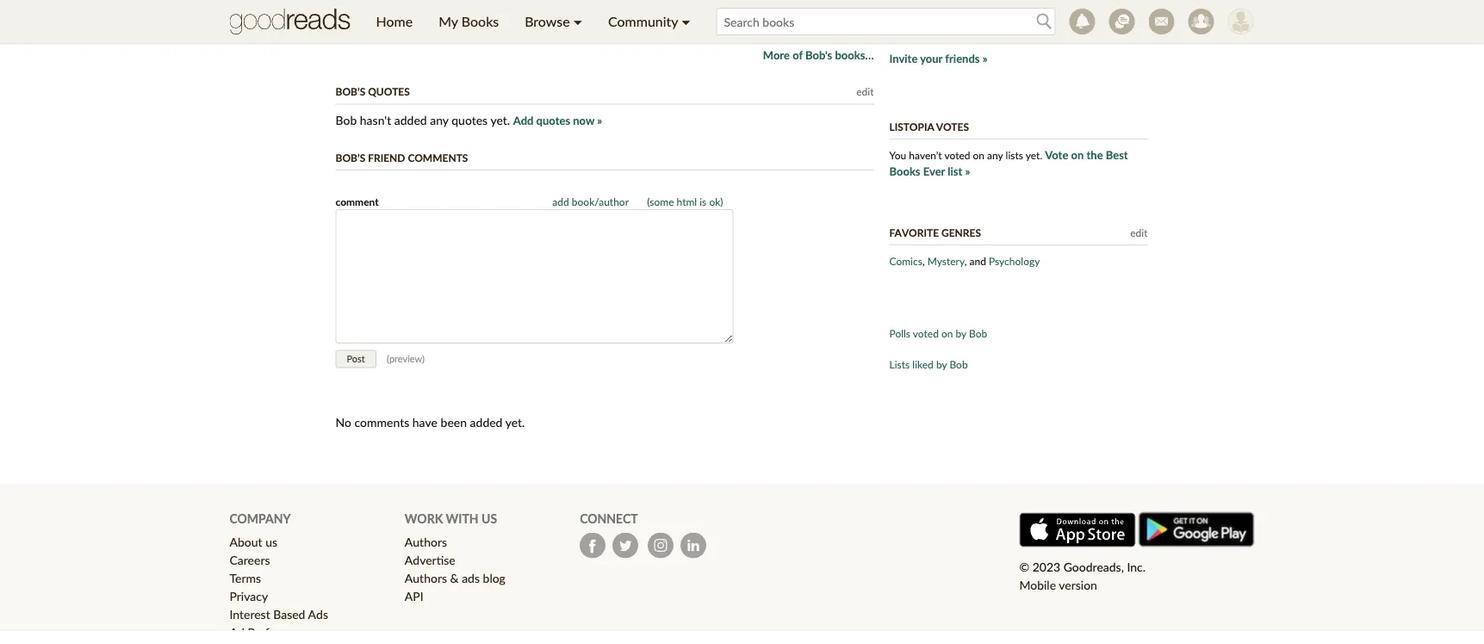 Task type: locate. For each thing, give the bounding box(es) containing it.
▾ right the browse
[[574, 13, 582, 30]]

1 vertical spatial »
[[597, 114, 602, 128]]

friend
[[368, 151, 405, 164]]

0 vertical spatial edit
[[857, 85, 874, 98]]

0 vertical spatial bob's
[[890, 8, 919, 20]]

1 vertical spatial comment
[[336, 195, 379, 208]]

list
[[948, 164, 963, 178]]

2023
[[384, 19, 412, 34], [1033, 560, 1061, 575]]

2023 up mobile
[[1033, 560, 1061, 575]]

bob's up hasn't
[[336, 85, 365, 98]]

»
[[983, 52, 988, 65], [597, 114, 602, 128], [965, 164, 970, 178]]

on left the
[[1071, 148, 1084, 162]]

0 vertical spatial yet.
[[491, 113, 510, 128]]

0 horizontal spatial added
[[394, 113, 427, 128]]

1 horizontal spatial books
[[890, 164, 921, 178]]

(preview) link
[[387, 353, 425, 365]]

1 , from the left
[[923, 255, 925, 267]]

, left and
[[965, 255, 967, 267]]

1 vertical spatial us
[[265, 535, 277, 549]]

any up comments
[[430, 113, 449, 128]]

on up lists liked by bob
[[942, 327, 953, 339]]

no
[[336, 415, 351, 430]]

authors
[[405, 535, 447, 549], [405, 571, 447, 585]]

quotes up comments
[[452, 113, 488, 128]]

any
[[430, 113, 449, 128], [987, 149, 1003, 162]]

api
[[405, 589, 424, 604]]

2 authors from the top
[[405, 571, 447, 585]]

3 · from the left
[[561, 19, 564, 34]]

0 horizontal spatial ·
[[472, 19, 475, 34]]

edit for "edit" link to the top
[[857, 85, 874, 98]]

1 vertical spatial by
[[936, 358, 947, 370]]

0 vertical spatial voted
[[945, 149, 970, 162]]

comment
[[509, 19, 558, 34], [336, 195, 379, 208]]

goodreads on instagram image
[[648, 533, 674, 559]]

home
[[376, 13, 413, 30]]

1 horizontal spatial voted
[[945, 149, 970, 162]]

2 horizontal spatial ·
[[561, 19, 564, 34]]

more of bob's books…
[[763, 48, 874, 62]]

· right like link
[[502, 19, 505, 34]]

0 vertical spatial added
[[394, 113, 427, 128]]

1 vertical spatial books
[[890, 164, 921, 178]]

by
[[956, 327, 967, 339], [936, 358, 947, 370]]

comics link
[[890, 255, 923, 267]]

votes
[[936, 120, 969, 133]]

vote on the best books ever list » link
[[890, 148, 1128, 178]]

hasn't
[[360, 113, 391, 128]]

2 vertical spatial yet.
[[505, 415, 525, 430]]

add
[[553, 195, 569, 208]]

1 horizontal spatial quotes
[[536, 114, 570, 128]]

2 · from the left
[[502, 19, 505, 34]]

· left like
[[472, 19, 475, 34]]

books inside menu
[[462, 13, 499, 30]]

advertise link
[[405, 553, 456, 567]]

1 vertical spatial authors
[[405, 571, 447, 585]]

· right comment link
[[561, 19, 564, 34]]

None text field
[[336, 209, 734, 344]]

0 vertical spatial any
[[430, 113, 449, 128]]

yet. for no comments have been added yet.
[[505, 415, 525, 430]]

yet. left add
[[491, 113, 510, 128]]

us right with
[[482, 512, 497, 526]]

» inside vote on the best books ever list »
[[965, 164, 970, 178]]

0 horizontal spatial us
[[265, 535, 277, 549]]

» right 'now'
[[597, 114, 602, 128]]

voted
[[945, 149, 970, 162], [913, 327, 939, 339]]

1 vertical spatial bob
[[969, 327, 988, 339]]

yet. for bob hasn't added any quotes yet. add quotes now »
[[491, 113, 510, 128]]

1 authors from the top
[[405, 535, 447, 549]]

added right been
[[470, 415, 503, 430]]

connect
[[580, 512, 638, 526]]

books
[[462, 13, 499, 30], [890, 164, 921, 178]]

2 vertical spatial bob's
[[336, 151, 365, 164]]

on
[[1071, 148, 1084, 162], [973, 149, 985, 162], [942, 327, 953, 339]]

add
[[513, 114, 534, 128]]

1 vertical spatial edit link
[[1131, 226, 1148, 239]]

browse ▾
[[525, 13, 582, 30]]

menu
[[363, 0, 703, 43]]

community ▾ button
[[595, 0, 703, 43]]

2023 right the 15,
[[384, 19, 412, 34]]

bob's quotes link
[[336, 85, 410, 98]]

authors & ads blog link
[[405, 571, 506, 585]]

bob's left friends
[[890, 8, 919, 20]]

quotes right add
[[536, 114, 570, 128]]

about
[[230, 535, 262, 549]]

1 vertical spatial voted
[[913, 327, 939, 339]]

, left mystery
[[923, 255, 925, 267]]

quotes inside bob hasn't added any quotes yet. add quotes now »
[[536, 114, 570, 128]]

of
[[793, 48, 803, 62]]

comment down friend
[[336, 195, 379, 208]]

1 horizontal spatial edit
[[1131, 226, 1148, 239]]

2 ▾ from the left
[[682, 13, 691, 30]]

1 horizontal spatial comment
[[509, 19, 558, 34]]

▾ right community
[[682, 13, 691, 30]]

privacy link
[[230, 589, 268, 604]]

0 horizontal spatial comment
[[336, 195, 379, 208]]

careers
[[230, 553, 270, 567]]

0 horizontal spatial ,
[[923, 255, 925, 267]]

authors up advertise link
[[405, 535, 447, 549]]

▾ inside dropdown button
[[682, 13, 691, 30]]

added
[[394, 113, 427, 128], [470, 415, 503, 430]]

inc.
[[1127, 560, 1146, 575]]

bob's friends
[[890, 8, 965, 20]]

» right list
[[965, 164, 970, 178]]

voted up list
[[945, 149, 970, 162]]

1 vertical spatial added
[[470, 415, 503, 430]]

bob's
[[890, 8, 919, 20], [336, 85, 365, 98], [336, 151, 365, 164]]

1 horizontal spatial added
[[470, 415, 503, 430]]

ever
[[923, 164, 945, 178]]

you
[[890, 149, 906, 162]]

1 horizontal spatial 2023
[[1033, 560, 1061, 575]]

work with us authors advertise authors & ads blog api
[[405, 512, 506, 604]]

2023 inside © 2023 goodreads, inc. mobile version
[[1033, 560, 1061, 575]]

0 horizontal spatial »
[[597, 114, 602, 128]]

your
[[920, 52, 943, 65]]

bob's for bob's friend comments
[[336, 151, 365, 164]]

goodreads on twitter image
[[613, 533, 639, 559]]

1 horizontal spatial on
[[973, 149, 985, 162]]

yet. right been
[[505, 415, 525, 430]]

0 horizontal spatial ▾
[[574, 13, 582, 30]]

my books link
[[426, 0, 512, 43]]

0 horizontal spatial edit
[[857, 85, 874, 98]]

on left lists
[[973, 149, 985, 162]]

0 vertical spatial books
[[462, 13, 499, 30]]

bob's for bob's friends
[[890, 8, 919, 20]]

0 horizontal spatial quotes
[[452, 113, 488, 128]]

2 vertical spatial »
[[965, 164, 970, 178]]

1 ▾ from the left
[[574, 13, 582, 30]]

us right about on the bottom of page
[[265, 535, 277, 549]]

authors down advertise link
[[405, 571, 447, 585]]

1 vertical spatial any
[[987, 149, 1003, 162]]

us inside work with us authors advertise authors & ads blog api
[[482, 512, 497, 526]]

download app for android image
[[1139, 512, 1255, 547]]

1 horizontal spatial »
[[965, 164, 970, 178]]

1 horizontal spatial edit link
[[1131, 226, 1148, 239]]

1 horizontal spatial bob
[[950, 358, 968, 370]]

is
[[700, 195, 707, 208]]

0 vertical spatial 2023
[[384, 19, 412, 34]]

▾
[[574, 13, 582, 30], [682, 13, 691, 30]]

voted right polls
[[913, 327, 939, 339]]

listopia votes link
[[890, 120, 969, 133]]

bob hasn't added any quotes yet. add quotes now »
[[336, 113, 602, 128]]

comment right like
[[509, 19, 558, 34]]

,
[[923, 255, 925, 267], [965, 255, 967, 267]]

authors link
[[405, 535, 447, 549]]

1 vertical spatial bob's
[[336, 85, 365, 98]]

1 vertical spatial edit
[[1131, 226, 1148, 239]]

» right friends
[[983, 52, 988, 65]]

my group discussions image
[[1109, 9, 1135, 34]]

1 horizontal spatial ▾
[[682, 13, 691, 30]]

0 horizontal spatial books
[[462, 13, 499, 30]]

2 horizontal spatial »
[[983, 52, 988, 65]]

1 horizontal spatial us
[[482, 512, 497, 526]]

yet.
[[491, 113, 510, 128], [1026, 149, 1043, 162], [505, 415, 525, 430]]

▾ for community ▾
[[682, 13, 691, 30]]

2 horizontal spatial on
[[1071, 148, 1084, 162]]

0 vertical spatial authors
[[405, 535, 447, 549]]

been
[[441, 415, 467, 430]]

quotes
[[452, 113, 488, 128], [536, 114, 570, 128]]

0 vertical spatial by
[[956, 327, 967, 339]]

company
[[230, 512, 291, 526]]

goodreads on facebook image
[[580, 533, 606, 559]]

the cowboy's bride by donna alward image
[[340, 0, 383, 11]]

browse ▾ button
[[512, 0, 595, 43]]

© 2023 goodreads, inc. mobile version
[[1020, 560, 1146, 593]]

None submit
[[336, 350, 376, 368]]

any left lists
[[987, 149, 1003, 162]]

▾ inside "dropdown button"
[[574, 13, 582, 30]]

0 vertical spatial us
[[482, 512, 497, 526]]

comments
[[355, 415, 409, 430]]

0 vertical spatial bob
[[336, 113, 357, 128]]

goodreads on linkedin image
[[681, 533, 707, 559]]

bob's left friend
[[336, 151, 365, 164]]

by right liked
[[936, 358, 947, 370]]

you haven't voted on any lists yet.
[[890, 149, 1045, 162]]

0 horizontal spatial edit link
[[857, 85, 874, 98]]

more
[[763, 48, 790, 62]]

by up lists liked by bob
[[956, 327, 967, 339]]

bob's for bob's quotes
[[336, 85, 365, 98]]

1 horizontal spatial ·
[[502, 19, 505, 34]]

notifications image
[[1070, 9, 1095, 34]]

0 horizontal spatial 2023
[[384, 19, 412, 34]]

yet. right lists
[[1026, 149, 1043, 162]]

bob
[[336, 113, 357, 128], [969, 327, 988, 339], [950, 358, 968, 370]]

1 horizontal spatial ,
[[965, 255, 967, 267]]

·
[[472, 19, 475, 34], [502, 19, 505, 34], [561, 19, 564, 34]]

download app for ios image
[[1020, 513, 1136, 547]]

added right hasn't
[[394, 113, 427, 128]]

lists
[[1006, 149, 1023, 162]]

1 vertical spatial 2023
[[1033, 560, 1061, 575]]

edit for the bottommost "edit" link
[[1131, 226, 1148, 239]]

inbox image
[[1149, 9, 1175, 34]]

2 vertical spatial bob
[[950, 358, 968, 370]]



Task type: describe. For each thing, give the bounding box(es) containing it.
menu containing home
[[363, 0, 703, 43]]

0 vertical spatial comment
[[509, 19, 558, 34]]

(some html is ok) link
[[647, 195, 723, 208]]

invite
[[890, 52, 918, 65]]

have
[[412, 415, 438, 430]]

book/author
[[572, 195, 629, 208]]

listopia votes
[[890, 120, 969, 133]]

haven't
[[909, 149, 942, 162]]

on inside vote on the best books ever list »
[[1071, 148, 1084, 162]]

genres
[[942, 226, 981, 239]]

1 vertical spatial yet.
[[1026, 149, 1043, 162]]

goodreads,
[[1064, 560, 1124, 575]]

psychology
[[989, 255, 1040, 267]]

bob builder image
[[1228, 9, 1254, 34]]

bob's friend comments link
[[336, 151, 468, 164]]

mystery
[[928, 255, 965, 267]]

vote
[[1045, 148, 1069, 162]]

books inside vote on the best books ever list »
[[890, 164, 921, 178]]

community
[[608, 13, 678, 30]]

add quotes now » link
[[513, 114, 602, 128]]

my
[[439, 13, 458, 30]]

listopia
[[890, 120, 934, 133]]

bob's friends link
[[890, 8, 965, 20]]

0 horizontal spatial on
[[942, 327, 953, 339]]

quotes
[[368, 85, 410, 98]]

0 horizontal spatial any
[[430, 113, 449, 128]]

vote on the best books ever list »
[[890, 148, 1128, 178]]

invite your friends » link
[[890, 52, 988, 65]]

» inside bob hasn't added any quotes yet. add quotes now »
[[597, 114, 602, 128]]

friend requests image
[[1188, 9, 1214, 34]]

2 horizontal spatial bob
[[969, 327, 988, 339]]

▾ for browse ▾
[[574, 13, 582, 30]]

invite your friends »
[[890, 52, 988, 65]]

bob's quotes
[[336, 85, 410, 98]]

2 , from the left
[[965, 255, 967, 267]]

best
[[1106, 148, 1128, 162]]

now
[[573, 114, 595, 128]]

bob's friend comments
[[336, 151, 468, 164]]

ok)
[[709, 195, 723, 208]]

0 horizontal spatial voted
[[913, 327, 939, 339]]

mobile
[[1020, 578, 1056, 593]]

terms
[[230, 571, 261, 585]]

the
[[1087, 148, 1103, 162]]

psychology link
[[989, 255, 1040, 267]]

privacy
[[230, 589, 268, 604]]

with
[[446, 512, 479, 526]]

&
[[450, 571, 459, 585]]

community ▾
[[608, 13, 691, 30]]

polls
[[890, 327, 911, 339]]

lists
[[890, 358, 910, 370]]

like
[[478, 19, 496, 34]]

0 vertical spatial edit link
[[857, 85, 874, 98]]

(some html is ok)
[[647, 195, 723, 208]]

nov 15, 2023 10:24am · like · comment ·
[[340, 19, 568, 34]]

api link
[[405, 589, 424, 604]]

1 horizontal spatial by
[[956, 327, 967, 339]]

browse
[[525, 13, 570, 30]]

1 · from the left
[[472, 19, 475, 34]]

lists liked by bob link
[[890, 358, 968, 370]]

15,
[[365, 19, 381, 34]]

friends
[[922, 8, 965, 20]]

books…
[[835, 48, 874, 62]]

Search books text field
[[716, 8, 1056, 35]]

lists liked by bob
[[890, 358, 968, 370]]

careers link
[[230, 553, 270, 567]]

home link
[[363, 0, 426, 43]]

polls voted on by bob
[[890, 327, 988, 339]]

about us link
[[230, 535, 277, 549]]

1 horizontal spatial any
[[987, 149, 1003, 162]]

nov 15, 2023 10:24am link
[[340, 19, 466, 34]]

us inside about us careers terms privacy interest based ads
[[265, 535, 277, 549]]

ads
[[308, 607, 328, 622]]

based
[[273, 607, 305, 622]]

nov
[[340, 19, 362, 34]]

html
[[677, 195, 697, 208]]

no comments have been added yet.
[[336, 415, 525, 430]]

interest
[[230, 607, 270, 622]]

comics , mystery , and psychology
[[890, 255, 1040, 267]]

0 horizontal spatial bob
[[336, 113, 357, 128]]

comment link
[[509, 19, 558, 34]]

0 horizontal spatial by
[[936, 358, 947, 370]]

0 vertical spatial »
[[983, 52, 988, 65]]

and
[[970, 255, 986, 267]]

Search for books to add to your shelves search field
[[716, 8, 1056, 35]]

like link
[[478, 19, 496, 34]]

work
[[405, 512, 443, 526]]

more of bob's books… link
[[763, 47, 874, 62]]

©
[[1020, 560, 1030, 575]]

version
[[1059, 578, 1098, 593]]

comments
[[408, 151, 468, 164]]

liked
[[913, 358, 934, 370]]

polls voted on by bob link
[[890, 327, 988, 339]]

(preview)
[[387, 353, 425, 365]]

ads
[[462, 571, 480, 585]]

favorite genres
[[890, 226, 981, 239]]



Task type: vqa. For each thing, say whether or not it's contained in the screenshot.
topmost Bob's
yes



